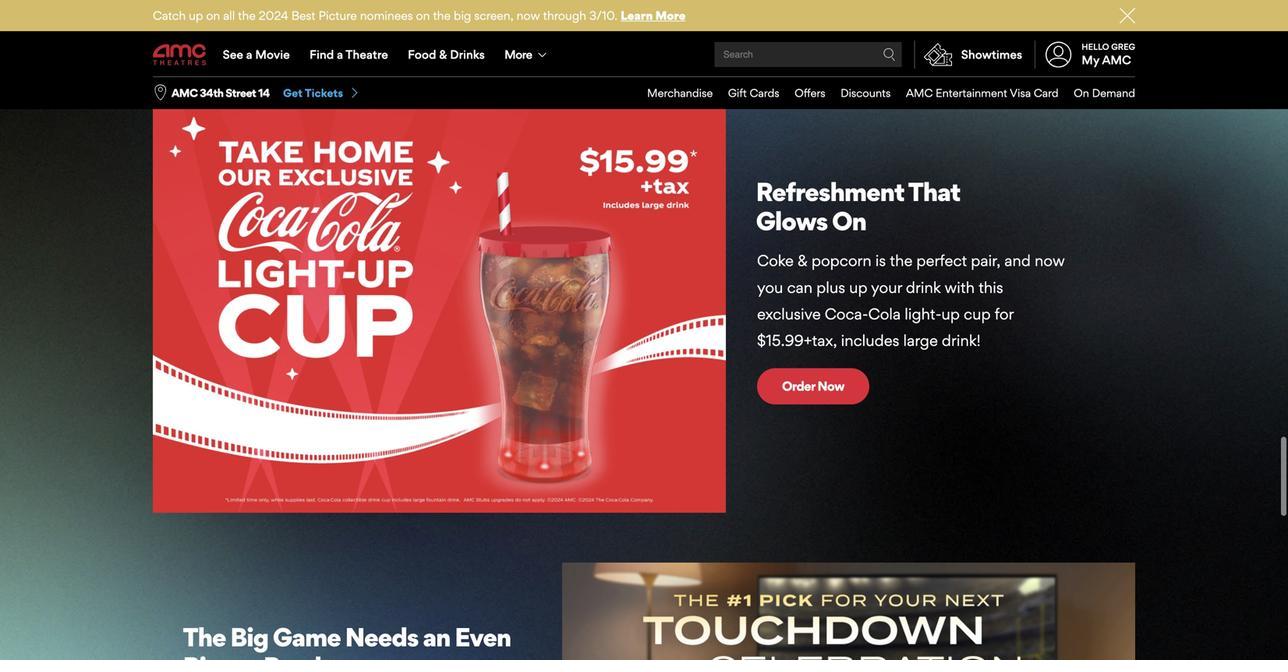 Task type: describe. For each thing, give the bounding box(es) containing it.
light-
[[905, 288, 942, 307]]

find a theatre link
[[300, 33, 398, 76]]

$15.99+tax,
[[758, 315, 838, 333]]

is
[[876, 234, 886, 253]]

the for catch
[[238, 8, 256, 23]]

get tickets
[[283, 86, 343, 100]]

order
[[782, 361, 816, 377]]

best
[[292, 8, 316, 23]]

entertainment
[[936, 86, 1008, 100]]

drink
[[906, 261, 941, 280]]

tickets
[[305, 86, 343, 100]]

find a theatre
[[310, 47, 388, 62]]

catch
[[153, 8, 186, 23]]

this
[[979, 261, 1004, 280]]

the for coke
[[890, 234, 913, 253]]

cards
[[750, 86, 780, 100]]

gift cards
[[728, 86, 780, 100]]

gift
[[728, 86, 747, 100]]

3/10.
[[590, 8, 618, 23]]

drinks
[[450, 47, 485, 62]]

bowl
[[264, 634, 321, 661]]

street
[[226, 86, 256, 100]]

menu containing merchandise
[[632, 77, 1136, 109]]

coke & popcorn is the perfect pair, and now you can plus up your drink with this exclusive coca-cola light-up cup for $15.99+tax, includes large drink!
[[758, 234, 1065, 333]]

my
[[1082, 53, 1100, 67]]

order now link
[[758, 351, 870, 388]]

a for movie
[[246, 47, 253, 62]]

big
[[454, 8, 471, 23]]

more button
[[495, 33, 560, 76]]

can
[[788, 261, 813, 280]]

34th
[[200, 86, 224, 100]]

with
[[945, 261, 975, 280]]

includes
[[842, 315, 900, 333]]

catch up on all the 2024 best picture nominees on the big screen, now through 3/10. learn more
[[153, 8, 686, 23]]

hello greg my amc
[[1082, 42, 1136, 67]]

on inside refreshment that glows on
[[832, 188, 867, 220]]

refreshment
[[756, 159, 905, 190]]

search the AMC website text field
[[721, 49, 884, 60]]

popcorn
[[812, 234, 872, 253]]

menu containing more
[[153, 33, 1136, 76]]

glows
[[756, 188, 828, 220]]

amc for amc 34th street 14
[[172, 86, 198, 100]]

screen,
[[475, 8, 514, 23]]

demand
[[1093, 86, 1136, 100]]

amc inside 'hello greg my amc'
[[1103, 53, 1132, 67]]

bigger
[[183, 634, 259, 661]]

large
[[904, 315, 938, 333]]

discounts
[[841, 86, 891, 100]]

1 on from the left
[[206, 8, 220, 23]]

0 vertical spatial now
[[517, 8, 540, 23]]

order now
[[782, 361, 845, 377]]

hello
[[1082, 42, 1110, 52]]

cup
[[964, 288, 991, 307]]

nominees
[[360, 8, 413, 23]]

needs
[[345, 605, 419, 636]]

coca-
[[825, 288, 869, 307]]

and
[[1005, 234, 1031, 253]]

& for popcorn
[[798, 234, 808, 253]]

picture
[[319, 8, 357, 23]]

on demand
[[1074, 86, 1136, 100]]

1 horizontal spatial up
[[850, 261, 868, 280]]

learn
[[621, 8, 653, 23]]

2024
[[259, 8, 289, 23]]

see a movie
[[223, 47, 290, 62]]



Task type: vqa. For each thing, say whether or not it's contained in the screenshot.
second on
yes



Task type: locate. For each thing, give the bounding box(es) containing it.
user profile image
[[1037, 42, 1081, 68]]

for
[[995, 288, 1014, 307]]

on right nominees
[[416, 8, 430, 23]]

even
[[455, 605, 511, 636]]

showtimes image
[[916, 41, 962, 69]]

showtimes
[[962, 47, 1023, 62]]

on left demand
[[1074, 86, 1090, 100]]

1 horizontal spatial amc
[[907, 86, 933, 100]]

pair,
[[972, 234, 1001, 253]]

1 horizontal spatial &
[[798, 234, 808, 253]]

1 vertical spatial now
[[1035, 234, 1065, 253]]

discounts link
[[826, 77, 891, 109]]

more inside "button"
[[505, 47, 532, 62]]

on up popcorn
[[832, 188, 867, 220]]

0 vertical spatial &
[[439, 47, 447, 62]]

offers
[[795, 86, 826, 100]]

movie
[[255, 47, 290, 62]]

a right find
[[337, 47, 343, 62]]

14
[[258, 86, 270, 100]]

go to my account page element
[[1035, 33, 1136, 76]]

game
[[273, 605, 341, 636]]

& for drinks
[[439, 47, 447, 62]]

submit search icon image
[[884, 48, 896, 61]]

menu down submit search icon
[[632, 77, 1136, 109]]

exclusive
[[758, 288, 821, 307]]

food
[[408, 47, 437, 62]]

the right "all"
[[238, 8, 256, 23]]

find
[[310, 47, 334, 62]]

merchandise
[[648, 86, 713, 100]]

2 vertical spatial up
[[942, 288, 960, 307]]

now right screen,
[[517, 8, 540, 23]]

all
[[223, 8, 235, 23]]

a right see at left
[[246, 47, 253, 62]]

food & drinks
[[408, 47, 485, 62]]

up right "catch"
[[189, 8, 203, 23]]

1 a from the left
[[246, 47, 253, 62]]

amc entertainment visa card
[[907, 86, 1059, 100]]

the left 'big'
[[433, 8, 451, 23]]

0 horizontal spatial the
[[238, 8, 256, 23]]

game day grocery popcorn image
[[562, 546, 1136, 661]]

up
[[189, 8, 203, 23], [850, 261, 868, 280], [942, 288, 960, 307]]

more down screen,
[[505, 47, 532, 62]]

big
[[230, 605, 268, 636]]

2 horizontal spatial the
[[890, 234, 913, 253]]

1 vertical spatial more
[[505, 47, 532, 62]]

greg
[[1112, 42, 1136, 52]]

2 on from the left
[[416, 8, 430, 23]]

get tickets link
[[283, 86, 360, 100]]

refreshment that glows on
[[756, 159, 961, 220]]

0 vertical spatial menu
[[153, 33, 1136, 76]]

& right food
[[439, 47, 447, 62]]

0 vertical spatial on
[[1074, 86, 1090, 100]]

1 vertical spatial up
[[850, 261, 868, 280]]

0 horizontal spatial amc
[[172, 86, 198, 100]]

now inside coke & popcorn is the perfect pair, and now you can plus up your drink with this exclusive coca-cola light-up cup for $15.99+tax, includes large drink!
[[1035, 234, 1065, 253]]

menu down learn
[[153, 33, 1136, 76]]

more
[[656, 8, 686, 23], [505, 47, 532, 62]]

dialog
[[0, 0, 1289, 661]]

1 horizontal spatial more
[[656, 8, 686, 23]]

perfect
[[917, 234, 968, 253]]

amc logo image
[[153, 44, 208, 65], [153, 44, 208, 65]]

& inside coke & popcorn is the perfect pair, and now you can plus up your drink with this exclusive coca-cola light-up cup for $15.99+tax, includes large drink!
[[798, 234, 808, 253]]

your
[[872, 261, 903, 280]]

showtimes link
[[915, 41, 1023, 69]]

the inside coke & popcorn is the perfect pair, and now you can plus up your drink with this exclusive coca-cola light-up cup for $15.99+tax, includes large drink!
[[890, 234, 913, 253]]

food & drinks link
[[398, 33, 495, 76]]

on demand link
[[1059, 77, 1136, 109]]

the
[[238, 8, 256, 23], [433, 8, 451, 23], [890, 234, 913, 253]]

amc down showtimes image
[[907, 86, 933, 100]]

close this dialog image
[[1262, 630, 1277, 646]]

see
[[223, 47, 243, 62]]

on left "all"
[[206, 8, 220, 23]]

1 horizontal spatial the
[[433, 8, 451, 23]]

0 horizontal spatial now
[[517, 8, 540, 23]]

a
[[246, 47, 253, 62], [337, 47, 343, 62]]

amc down greg
[[1103, 53, 1132, 67]]

1 horizontal spatial on
[[1074, 86, 1090, 100]]

the big game needs an even bigger bowl
[[183, 605, 511, 661]]

0 horizontal spatial a
[[246, 47, 253, 62]]

plus
[[817, 261, 846, 280]]

2 horizontal spatial up
[[942, 288, 960, 307]]

the
[[183, 605, 226, 636]]

now
[[818, 361, 845, 377]]

visa
[[1010, 86, 1032, 100]]

2 a from the left
[[337, 47, 343, 62]]

0 vertical spatial up
[[189, 8, 203, 23]]

& up can
[[798, 234, 808, 253]]

cola
[[869, 288, 901, 307]]

the right is
[[890, 234, 913, 253]]

1 vertical spatial &
[[798, 234, 808, 253]]

learn more link
[[621, 8, 686, 23]]

now right and
[[1035, 234, 1065, 253]]

0 vertical spatial more
[[656, 8, 686, 23]]

amc for amc entertainment visa card
[[907, 86, 933, 100]]

0 horizontal spatial on
[[832, 188, 867, 220]]

now
[[517, 8, 540, 23], [1035, 234, 1065, 253]]

theatre
[[346, 47, 388, 62]]

more right learn
[[656, 8, 686, 23]]

amc 34th street 14
[[172, 86, 270, 100]]

amc entertainment visa card link
[[891, 77, 1059, 109]]

&
[[439, 47, 447, 62], [798, 234, 808, 253]]

1 horizontal spatial now
[[1035, 234, 1065, 253]]

amc 34th street 14 button
[[172, 86, 270, 101]]

merchandise link
[[632, 77, 713, 109]]

0 horizontal spatial &
[[439, 47, 447, 62]]

0 horizontal spatial more
[[505, 47, 532, 62]]

0 horizontal spatial on
[[206, 8, 220, 23]]

offers link
[[780, 77, 826, 109]]

amc inside button
[[172, 86, 198, 100]]

amc
[[1103, 53, 1132, 67], [907, 86, 933, 100], [172, 86, 198, 100]]

get
[[283, 86, 303, 100]]

1 vertical spatial menu
[[632, 77, 1136, 109]]

a for theatre
[[337, 47, 343, 62]]

coke
[[758, 234, 794, 253]]

on
[[1074, 86, 1090, 100], [832, 188, 867, 220]]

1 horizontal spatial a
[[337, 47, 343, 62]]

you
[[758, 261, 784, 280]]

2 horizontal spatial amc
[[1103, 53, 1132, 67]]

up left cup
[[942, 288, 960, 307]]

see a movie link
[[213, 33, 300, 76]]

through
[[543, 8, 587, 23]]

that
[[909, 159, 961, 190]]

up right plus
[[850, 261, 868, 280]]

& inside menu
[[439, 47, 447, 62]]

1 vertical spatial on
[[832, 188, 867, 220]]

card
[[1034, 86, 1059, 100]]

1 horizontal spatial on
[[416, 8, 430, 23]]

amc left 34th
[[172, 86, 198, 100]]

0 horizontal spatial up
[[189, 8, 203, 23]]

drink!
[[942, 315, 981, 333]]

on
[[206, 8, 220, 23], [416, 8, 430, 23]]

gift cards link
[[713, 77, 780, 109]]

menu
[[153, 33, 1136, 76], [632, 77, 1136, 109]]

an
[[423, 605, 450, 636]]



